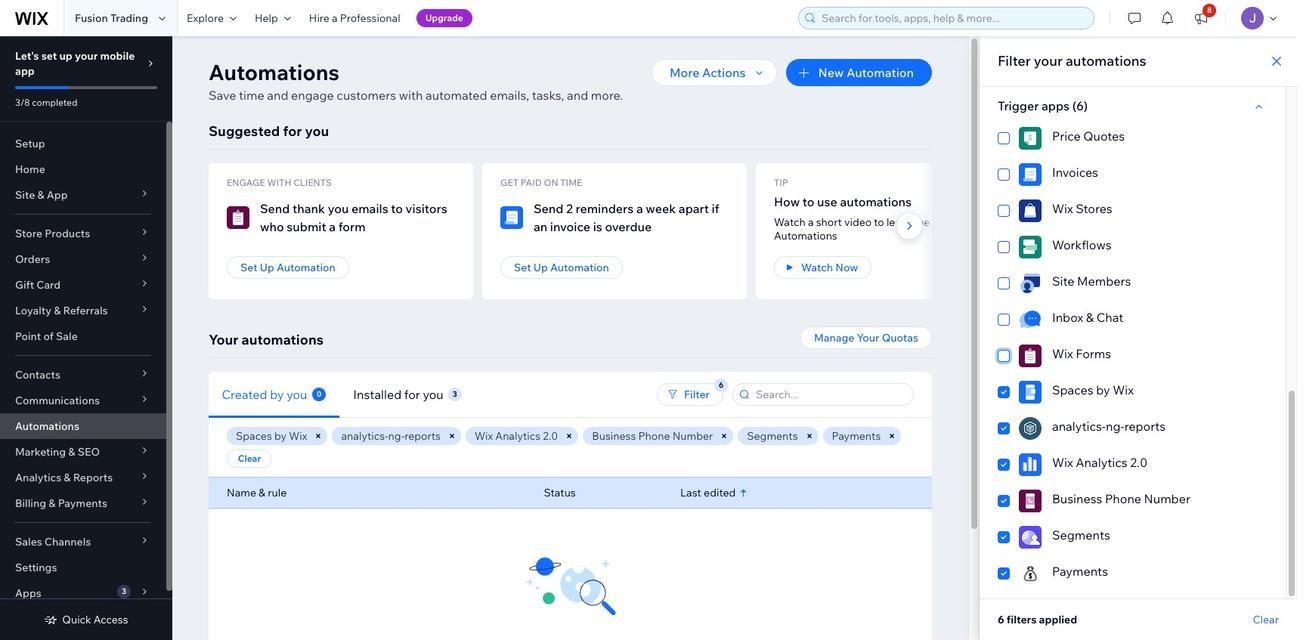 Task type: locate. For each thing, give the bounding box(es) containing it.
automations inside automations save time and engage customers with automated emails, tasks, and more.
[[209, 59, 339, 85]]

Search... field
[[751, 384, 909, 405]]

1 vertical spatial for
[[404, 387, 420, 402]]

8 button
[[1185, 0, 1218, 36]]

category image for workflows
[[1019, 236, 1042, 259]]

watch inside tip how to use automations watch a short video to learn the basics of wix automations
[[774, 215, 806, 229]]

up
[[260, 261, 274, 274], [533, 261, 548, 274]]

& inside site & app dropdown button
[[37, 188, 44, 202]]

0 horizontal spatial to
[[391, 201, 403, 216]]

1 horizontal spatial reports
[[1125, 419, 1166, 434]]

marketing
[[15, 445, 66, 459]]

1 horizontal spatial and
[[567, 88, 588, 103]]

1 horizontal spatial ng-
[[1106, 419, 1125, 434]]

a inside send thank you emails to visitors who submit a form
[[329, 219, 336, 234]]

1 vertical spatial spaces
[[236, 429, 272, 443]]

2 set up automation button from the left
[[500, 256, 623, 279]]

category image for wix stores
[[1019, 200, 1042, 222]]

your
[[209, 331, 239, 348], [857, 331, 880, 345]]

3/8
[[15, 97, 30, 108]]

suggested
[[209, 122, 280, 140]]

for for suggested
[[283, 122, 302, 140]]

automation down submit
[[277, 261, 336, 274]]

and right time
[[267, 88, 288, 103]]

explore
[[187, 11, 224, 25]]

0 horizontal spatial of
[[43, 330, 54, 343]]

1 horizontal spatial automation
[[550, 261, 609, 274]]

0 horizontal spatial business phone number
[[592, 429, 713, 443]]

2 vertical spatial payments
[[1052, 564, 1108, 579]]

2 send from the left
[[534, 201, 564, 216]]

1 vertical spatial analytics
[[1076, 455, 1128, 470]]

& left the seo
[[68, 445, 75, 459]]

1 horizontal spatial for
[[404, 387, 420, 402]]

0 horizontal spatial filter
[[684, 388, 710, 401]]

hire
[[309, 11, 330, 25]]

& for name
[[259, 486, 265, 500]]

spaces by wix inside option
[[1052, 383, 1134, 398]]

by down forms
[[1096, 383, 1110, 398]]

spaces down created
[[236, 429, 272, 443]]

spaces down wix forms
[[1052, 383, 1094, 398]]

loyalty
[[15, 304, 51, 317]]

1 set up automation from the left
[[240, 261, 336, 274]]

1 vertical spatial 3
[[122, 587, 126, 596]]

1 vertical spatial business
[[1052, 491, 1102, 506]]

1 horizontal spatial analytics-ng-reports
[[1052, 419, 1166, 434]]

analytics- down spaces by wix option
[[1052, 419, 1106, 434]]

Segments checkbox
[[998, 526, 1268, 549]]

1 vertical spatial of
[[43, 330, 54, 343]]

category image for send thank you emails to visitors who submit a form
[[227, 206, 249, 229]]

engage
[[227, 177, 265, 188]]

1 horizontal spatial of
[[966, 215, 976, 229]]

0 vertical spatial segments
[[747, 429, 798, 443]]

new automation
[[818, 65, 914, 80]]

automations up watch now button
[[774, 229, 837, 243]]

site inside checkbox
[[1052, 274, 1075, 289]]

wix analytics 2.0 down analytics-ng-reports 'checkbox'
[[1052, 455, 1148, 470]]

& for billing
[[49, 497, 56, 510]]

set for send 2 reminders a week apart if an invoice is overdue
[[514, 261, 531, 274]]

2 up from the left
[[533, 261, 548, 274]]

2.0 down analytics-ng-reports 'checkbox'
[[1130, 455, 1148, 470]]

1 horizontal spatial clear button
[[1253, 613, 1279, 627]]

1 horizontal spatial analytics-
[[1052, 419, 1106, 434]]

1 horizontal spatial number
[[1144, 491, 1191, 506]]

2 and from the left
[[567, 88, 588, 103]]

up down an
[[533, 261, 548, 274]]

automations inside "link"
[[15, 420, 79, 433]]

business phone number down wix analytics 2.0 option
[[1052, 491, 1191, 506]]

category image
[[1019, 163, 1042, 186], [227, 206, 249, 229], [500, 206, 523, 229], [1019, 417, 1042, 440], [1019, 490, 1042, 513], [1019, 562, 1042, 585]]

0 vertical spatial clear
[[238, 453, 261, 464]]

segments down "business phone number" checkbox
[[1052, 528, 1110, 543]]

a inside tip how to use automations watch a short video to learn the basics of wix automations
[[808, 215, 814, 229]]

7 category image from the top
[[1019, 526, 1042, 549]]

1 horizontal spatial business phone number
[[1052, 491, 1191, 506]]

3 up access
[[122, 587, 126, 596]]

1 horizontal spatial phone
[[1105, 491, 1141, 506]]

phone down "filter" button
[[638, 429, 670, 443]]

icon image for site
[[1019, 272, 1042, 295]]

3 right installed for you
[[453, 389, 457, 399]]

0 horizontal spatial send
[[260, 201, 290, 216]]

8
[[1207, 5, 1212, 15]]

payments inside option
[[1052, 564, 1108, 579]]

0 vertical spatial for
[[283, 122, 302, 140]]

0 horizontal spatial spaces
[[236, 429, 272, 443]]

0 horizontal spatial clear
[[238, 453, 261, 464]]

0 horizontal spatial automation
[[277, 261, 336, 274]]

& inside loyalty & referrals dropdown button
[[54, 304, 61, 317]]

wix stores
[[1052, 201, 1113, 216]]

& inside analytics & reports popup button
[[64, 471, 71, 485]]

icon image left inbox
[[1019, 308, 1042, 331]]

category image for business phone number
[[1019, 490, 1042, 513]]

2 set from the left
[[514, 261, 531, 274]]

0 horizontal spatial number
[[673, 429, 713, 443]]

automations link
[[0, 413, 166, 439]]

to
[[803, 194, 815, 209], [391, 201, 403, 216], [874, 215, 884, 229]]

1 category image from the top
[[1019, 127, 1042, 150]]

2.0 up the status
[[543, 429, 558, 443]]

0 vertical spatial icon image
[[1019, 272, 1042, 295]]

automations up time
[[209, 59, 339, 85]]

a left week
[[636, 201, 643, 216]]

1 vertical spatial 2.0
[[1130, 455, 1148, 470]]

1 horizontal spatial site
[[1052, 274, 1075, 289]]

your up created
[[209, 331, 239, 348]]

0 vertical spatial 3
[[453, 389, 457, 399]]

1 horizontal spatial automations
[[840, 194, 912, 209]]

& left app
[[37, 188, 44, 202]]

sidebar element
[[0, 36, 172, 640]]

1 horizontal spatial 3
[[453, 389, 457, 399]]

reports
[[1125, 419, 1166, 434], [405, 429, 441, 443]]

category image
[[1019, 127, 1042, 150], [1019, 200, 1042, 222], [1019, 236, 1042, 259], [1019, 345, 1042, 367], [1019, 381, 1042, 404], [1019, 454, 1042, 476], [1019, 526, 1042, 549]]

an
[[534, 219, 547, 234]]

business phone number down "filter" button
[[592, 429, 713, 443]]

installed for you
[[353, 387, 444, 402]]

2 vertical spatial automations
[[15, 420, 79, 433]]

more
[[670, 65, 700, 80]]

1 vertical spatial business phone number
[[1052, 491, 1191, 506]]

payments up the applied
[[1052, 564, 1108, 579]]

0 vertical spatial payments
[[832, 429, 881, 443]]

0 horizontal spatial site
[[15, 188, 35, 202]]

1 horizontal spatial set up automation
[[514, 261, 609, 274]]

analytics-ng-reports checkbox
[[998, 417, 1268, 440]]

quotes
[[1084, 129, 1125, 144]]

Price Quotes checkbox
[[998, 127, 1268, 150]]

of
[[966, 215, 976, 229], [43, 330, 54, 343]]

0 horizontal spatial business
[[592, 429, 636, 443]]

2 icon image from the top
[[1019, 308, 1042, 331]]

time
[[239, 88, 264, 103]]

6 category image from the top
[[1019, 454, 1042, 476]]

tasks,
[[532, 88, 564, 103]]

& for inbox
[[1086, 310, 1094, 325]]

3 category image from the top
[[1019, 236, 1042, 259]]

segments
[[747, 429, 798, 443], [1052, 528, 1110, 543]]

you left the 0 on the bottom of the page
[[287, 387, 308, 402]]

analytics- down installed
[[341, 429, 388, 443]]

payments down analytics & reports popup button
[[58, 497, 107, 510]]

1 vertical spatial automations
[[774, 229, 837, 243]]

phone down wix analytics 2.0 option
[[1105, 491, 1141, 506]]

site down home
[[15, 188, 35, 202]]

site for site & app
[[15, 188, 35, 202]]

0 horizontal spatial your
[[209, 331, 239, 348]]

0 horizontal spatial wix analytics 2.0
[[475, 429, 558, 443]]

icon image left site members
[[1019, 272, 1042, 295]]

your inside button
[[857, 331, 880, 345]]

analytics inside option
[[1076, 455, 1128, 470]]

reports
[[73, 471, 113, 485]]

reports down spaces by wix option
[[1125, 419, 1166, 434]]

& inside inbox & chat option
[[1086, 310, 1094, 325]]

1 horizontal spatial 2.0
[[1130, 455, 1148, 470]]

spaces by wix
[[1052, 383, 1134, 398], [236, 429, 307, 443]]

get paid on time
[[500, 177, 582, 188]]

billing & payments button
[[0, 491, 166, 516]]

of left sale
[[43, 330, 54, 343]]

installed
[[353, 387, 402, 402]]

filter your automations
[[998, 52, 1146, 70]]

wix inside tip how to use automations watch a short video to learn the basics of wix automations
[[978, 215, 997, 229]]

your right up
[[75, 49, 98, 63]]

tab list
[[209, 372, 577, 418]]

spaces by wix down forms
[[1052, 383, 1134, 398]]

2 category image from the top
[[1019, 200, 1042, 222]]

ng- down installed for you
[[388, 429, 405, 443]]

to left learn
[[874, 215, 884, 229]]

automations up video
[[840, 194, 912, 209]]

analytics-ng-reports down spaces by wix option
[[1052, 419, 1166, 434]]

0 horizontal spatial set up automation
[[240, 261, 336, 274]]

you for send
[[328, 201, 349, 216]]

and left more.
[[567, 88, 588, 103]]

set up automation down invoice
[[514, 261, 609, 274]]

up down "who"
[[260, 261, 274, 274]]

1 horizontal spatial to
[[803, 194, 815, 209]]

0 horizontal spatial automations
[[15, 420, 79, 433]]

automations
[[1066, 52, 1146, 70], [840, 194, 912, 209], [242, 331, 324, 348]]

upgrade button
[[416, 9, 472, 27]]

icon image
[[1019, 272, 1042, 295], [1019, 308, 1042, 331]]

1 vertical spatial wix analytics 2.0
[[1052, 455, 1148, 470]]

mobile
[[100, 49, 135, 63]]

watch down "how"
[[774, 215, 806, 229]]

1 horizontal spatial your
[[1034, 52, 1063, 70]]

0 horizontal spatial clear button
[[227, 450, 272, 468]]

category image for wix forms
[[1019, 345, 1042, 367]]

0 horizontal spatial and
[[267, 88, 288, 103]]

sales channels button
[[0, 529, 166, 555]]

site
[[15, 188, 35, 202], [1052, 274, 1075, 289]]

0 horizontal spatial up
[[260, 261, 274, 274]]

payments down search... field
[[832, 429, 881, 443]]

0 vertical spatial business phone number
[[592, 429, 713, 443]]

2 horizontal spatial payments
[[1052, 564, 1108, 579]]

up for send thank you emails to visitors who submit a form
[[260, 261, 274, 274]]

& inside billing & payments dropdown button
[[49, 497, 56, 510]]

send up "who"
[[260, 201, 290, 216]]

2 horizontal spatial automations
[[774, 229, 837, 243]]

of right basics
[[966, 215, 976, 229]]

1 horizontal spatial set
[[514, 261, 531, 274]]

5 category image from the top
[[1019, 381, 1042, 404]]

0 horizontal spatial 3
[[122, 587, 126, 596]]

automation down invoice
[[550, 261, 609, 274]]

0 vertical spatial of
[[966, 215, 976, 229]]

1 up from the left
[[260, 261, 274, 274]]

help button
[[246, 0, 300, 36]]

ng- down spaces by wix option
[[1106, 419, 1125, 434]]

automations up (6)
[[1066, 52, 1146, 70]]

0 horizontal spatial 2.0
[[543, 429, 558, 443]]

2 horizontal spatial analytics
[[1076, 455, 1128, 470]]

reports down installed for you
[[405, 429, 441, 443]]

automation right new
[[847, 65, 914, 80]]

6 filters applied
[[998, 613, 1077, 627]]

access
[[94, 613, 128, 627]]

3 inside tab list
[[453, 389, 457, 399]]

apps
[[1042, 98, 1070, 113]]

1 horizontal spatial business
[[1052, 491, 1102, 506]]

0 vertical spatial filter
[[998, 52, 1031, 70]]

segments down search... field
[[747, 429, 798, 443]]

1 vertical spatial clear button
[[1253, 613, 1279, 627]]

Inbox & Chat checkbox
[[998, 308, 1268, 331]]

suggested for you
[[209, 122, 329, 140]]

setup link
[[0, 131, 166, 156]]

you right installed
[[423, 387, 444, 402]]

0
[[317, 389, 322, 399]]

for inside tab list
[[404, 387, 420, 402]]

automated
[[426, 88, 487, 103]]

category image for send 2 reminders a week apart if an invoice is overdue
[[500, 206, 523, 229]]

set up automation button down invoice
[[500, 256, 623, 279]]

to left use
[[803, 194, 815, 209]]

status
[[544, 486, 576, 500]]

set
[[240, 261, 257, 274], [514, 261, 531, 274]]

for right installed
[[404, 387, 420, 402]]

reports inside 'checkbox'
[[1125, 419, 1166, 434]]

video
[[844, 215, 872, 229]]

a left form
[[329, 219, 336, 234]]

upgrade
[[425, 12, 463, 23]]

point
[[15, 330, 41, 343]]

help
[[255, 11, 278, 25]]

more actions
[[670, 65, 746, 80]]

1 your from the left
[[209, 331, 239, 348]]

1 horizontal spatial your
[[857, 331, 880, 345]]

number down wix analytics 2.0 option
[[1144, 491, 1191, 506]]

members
[[1077, 274, 1131, 289]]

1 vertical spatial watch
[[801, 261, 833, 274]]

1 vertical spatial number
[[1144, 491, 1191, 506]]

products
[[45, 227, 90, 240]]

1 send from the left
[[260, 201, 290, 216]]

analytics-ng-reports down installed for you
[[341, 429, 441, 443]]

2 your from the left
[[857, 331, 880, 345]]

settings
[[15, 561, 57, 575]]

filter
[[998, 52, 1031, 70], [684, 388, 710, 401]]

send up an
[[534, 201, 564, 216]]

3
[[453, 389, 457, 399], [122, 587, 126, 596]]

1 vertical spatial segments
[[1052, 528, 1110, 543]]

site inside dropdown button
[[15, 188, 35, 202]]

0 horizontal spatial set
[[240, 261, 257, 274]]

1 horizontal spatial spaces by wix
[[1052, 383, 1134, 398]]

1 horizontal spatial send
[[534, 201, 564, 216]]

automations inside tip how to use automations watch a short video to learn the basics of wix automations
[[840, 194, 912, 209]]

set for send thank you emails to visitors who submit a form
[[240, 261, 257, 274]]

analytics
[[495, 429, 541, 443], [1076, 455, 1128, 470], [15, 471, 61, 485]]

you inside send thank you emails to visitors who submit a form
[[328, 201, 349, 216]]

0 vertical spatial wix analytics 2.0
[[475, 429, 558, 443]]

0 vertical spatial automations
[[1066, 52, 1146, 70]]

by
[[1096, 383, 1110, 398], [270, 387, 284, 402], [274, 429, 287, 443]]

0 horizontal spatial analytics
[[15, 471, 61, 485]]

learn
[[887, 215, 911, 229]]

of inside tip how to use automations watch a short video to learn the basics of wix automations
[[966, 215, 976, 229]]

analytics & reports button
[[0, 465, 166, 491]]

to inside send thank you emails to visitors who submit a form
[[391, 201, 403, 216]]

4 category image from the top
[[1019, 345, 1042, 367]]

you up form
[[328, 201, 349, 216]]

your
[[75, 49, 98, 63], [1034, 52, 1063, 70]]

& left chat
[[1086, 310, 1094, 325]]

forms
[[1076, 346, 1111, 361]]

your left quotas
[[857, 331, 880, 345]]

stores
[[1076, 201, 1113, 216]]

Business Phone Number checkbox
[[998, 490, 1268, 513]]

1 horizontal spatial filter
[[998, 52, 1031, 70]]

wix analytics 2.0
[[475, 429, 558, 443], [1052, 455, 1148, 470]]

& inside marketing & seo dropdown button
[[68, 445, 75, 459]]

for down 'engage'
[[283, 122, 302, 140]]

send inside send thank you emails to visitors who submit a form
[[260, 201, 290, 216]]

set up automation button for an
[[500, 256, 623, 279]]

card
[[37, 278, 61, 292]]

automations for automations save time and engage customers with automated emails, tasks, and more.
[[209, 59, 339, 85]]

a right hire
[[332, 11, 338, 25]]

clear for the leftmost clear button
[[238, 453, 261, 464]]

fusion trading
[[75, 11, 148, 25]]

with
[[267, 177, 291, 188]]

overdue
[[605, 219, 652, 234]]

wix analytics 2.0 up the status
[[475, 429, 558, 443]]

0 horizontal spatial for
[[283, 122, 302, 140]]

Workflows checkbox
[[998, 236, 1268, 259]]

send for an
[[534, 201, 564, 216]]

filter inside button
[[684, 388, 710, 401]]

you for installed
[[423, 387, 444, 402]]

1 icon image from the top
[[1019, 272, 1042, 295]]

0 vertical spatial spaces by wix
[[1052, 383, 1134, 398]]

0 vertical spatial spaces
[[1052, 383, 1094, 398]]

quick access
[[62, 613, 128, 627]]

business inside checkbox
[[1052, 491, 1102, 506]]

set up automation down "who"
[[240, 261, 336, 274]]

automations for automations
[[15, 420, 79, 433]]

up
[[59, 49, 72, 63]]

to right emails on the top left of page
[[391, 201, 403, 216]]

automations up created by you at left
[[242, 331, 324, 348]]

& left rule
[[259, 486, 265, 500]]

Spaces by Wix checkbox
[[998, 381, 1268, 404]]

watch left now
[[801, 261, 833, 274]]

0 horizontal spatial set up automation button
[[227, 256, 349, 279]]

gift
[[15, 278, 34, 292]]

0 horizontal spatial payments
[[58, 497, 107, 510]]

& left reports
[[64, 471, 71, 485]]

set up automation button down "who"
[[227, 256, 349, 279]]

1 and from the left
[[267, 88, 288, 103]]

site up inbox
[[1052, 274, 1075, 289]]

send inside send 2 reminders a week apart if an invoice is overdue
[[534, 201, 564, 216]]

2 horizontal spatial automations
[[1066, 52, 1146, 70]]

spaces by wix down created by you at left
[[236, 429, 307, 443]]

new automation button
[[787, 59, 932, 86]]

& right billing
[[49, 497, 56, 510]]

1 horizontal spatial spaces
[[1052, 383, 1094, 398]]

list
[[209, 163, 1294, 299]]

1 set up automation button from the left
[[227, 256, 349, 279]]

clear button
[[227, 450, 272, 468], [1253, 613, 1279, 627]]

wix analytics 2.0 inside option
[[1052, 455, 1148, 470]]

& right loyalty
[[54, 304, 61, 317]]

you down 'engage'
[[305, 122, 329, 140]]

1 horizontal spatial clear
[[1253, 613, 1279, 627]]

send
[[260, 201, 290, 216], [534, 201, 564, 216]]

0 vertical spatial analytics
[[495, 429, 541, 443]]

paid
[[521, 177, 542, 188]]

a left short
[[808, 215, 814, 229]]

1 horizontal spatial automations
[[209, 59, 339, 85]]

0 vertical spatial site
[[15, 188, 35, 202]]

more.
[[591, 88, 623, 103]]

Payments checkbox
[[998, 562, 1268, 585]]

1 vertical spatial payments
[[58, 497, 107, 510]]

number down "filter" button
[[673, 429, 713, 443]]

your up trigger apps (6)
[[1034, 52, 1063, 70]]

0 vertical spatial automations
[[209, 59, 339, 85]]

1 horizontal spatial up
[[533, 261, 548, 274]]

clear inside button
[[238, 453, 261, 464]]

hire a professional link
[[300, 0, 409, 36]]

automations up marketing at the bottom left of the page
[[15, 420, 79, 433]]

3 inside sidebar element
[[122, 587, 126, 596]]

2 set up automation from the left
[[514, 261, 609, 274]]

1 set from the left
[[240, 261, 257, 274]]

0 horizontal spatial spaces by wix
[[236, 429, 307, 443]]



Task type: vqa. For each thing, say whether or not it's contained in the screenshot.
bottommost 2.0
yes



Task type: describe. For each thing, give the bounding box(es) containing it.
manage
[[814, 331, 855, 345]]

workflows
[[1052, 237, 1112, 252]]

Invoices checkbox
[[998, 163, 1268, 186]]

how
[[774, 194, 800, 209]]

site for site members
[[1052, 274, 1075, 289]]

filters
[[1007, 613, 1037, 627]]

loyalty & referrals
[[15, 304, 108, 317]]

apps
[[15, 587, 41, 600]]

0 horizontal spatial analytics-ng-reports
[[341, 429, 441, 443]]

sales
[[15, 535, 42, 549]]

get
[[500, 177, 519, 188]]

store
[[15, 227, 42, 240]]

0 horizontal spatial segments
[[747, 429, 798, 443]]

you for suggested
[[305, 122, 329, 140]]

category image for analytics-ng-reports
[[1019, 417, 1042, 440]]

& for analytics
[[64, 471, 71, 485]]

last
[[680, 486, 701, 500]]

app
[[47, 188, 68, 202]]

reminders
[[576, 201, 634, 216]]

category image for segments
[[1019, 526, 1042, 549]]

tip how to use automations watch a short video to learn the basics of wix automations
[[774, 177, 997, 243]]

contacts button
[[0, 362, 166, 388]]

automation for send thank you emails to visitors who submit a form
[[277, 261, 336, 274]]

set up automation for an
[[514, 261, 609, 274]]

store products
[[15, 227, 90, 240]]

let's set up your mobile app
[[15, 49, 135, 78]]

category image for spaces by wix
[[1019, 381, 1042, 404]]

Site Members checkbox
[[998, 272, 1268, 295]]

0 horizontal spatial ng-
[[388, 429, 405, 443]]

0 horizontal spatial reports
[[405, 429, 441, 443]]

professional
[[340, 11, 400, 25]]

by down created by you at left
[[274, 429, 287, 443]]

automation for send 2 reminders a week apart if an invoice is overdue
[[550, 261, 609, 274]]

home link
[[0, 156, 166, 182]]

thank
[[293, 201, 325, 216]]

rule
[[268, 486, 287, 500]]

business phone number inside checkbox
[[1052, 491, 1191, 506]]

& for site
[[37, 188, 44, 202]]

analytics-ng-reports inside analytics-ng-reports 'checkbox'
[[1052, 419, 1166, 434]]

category image for price quotes
[[1019, 127, 1042, 150]]

fusion
[[75, 11, 108, 25]]

last edited
[[680, 486, 736, 500]]

store products button
[[0, 221, 166, 246]]

let's
[[15, 49, 39, 63]]

filter for filter your automations
[[998, 52, 1031, 70]]

actions
[[702, 65, 746, 80]]

3/8 completed
[[15, 97, 77, 108]]

week
[[646, 201, 676, 216]]

who
[[260, 219, 284, 234]]

a inside send 2 reminders a week apart if an invoice is overdue
[[636, 201, 643, 216]]

applied
[[1039, 613, 1077, 627]]

site members
[[1052, 274, 1131, 289]]

created
[[222, 387, 268, 402]]

by inside spaces by wix option
[[1096, 383, 1110, 398]]

automations inside tip how to use automations watch a short video to learn the basics of wix automations
[[774, 229, 837, 243]]

seo
[[78, 445, 100, 459]]

& for loyalty
[[54, 304, 61, 317]]

category image for invoices
[[1019, 163, 1042, 186]]

segments inside checkbox
[[1052, 528, 1110, 543]]

0 horizontal spatial automations
[[242, 331, 324, 348]]

basics
[[932, 215, 964, 229]]

spaces inside option
[[1052, 383, 1094, 398]]

filter for filter
[[684, 388, 710, 401]]

wix forms
[[1052, 346, 1111, 361]]

for for installed
[[404, 387, 420, 402]]

0 horizontal spatial analytics-
[[341, 429, 388, 443]]

created by you
[[222, 387, 308, 402]]

analytics & reports
[[15, 471, 113, 485]]

1 horizontal spatial payments
[[832, 429, 881, 443]]

manage your quotas
[[814, 331, 918, 345]]

gift card
[[15, 278, 61, 292]]

apart
[[679, 201, 709, 216]]

billing
[[15, 497, 46, 510]]

watch inside button
[[801, 261, 833, 274]]

category image for payments
[[1019, 562, 1042, 585]]

phone inside checkbox
[[1105, 491, 1141, 506]]

a inside hire a professional link
[[332, 11, 338, 25]]

customers
[[337, 88, 396, 103]]

quick
[[62, 613, 91, 627]]

automation inside button
[[847, 65, 914, 80]]

wix inside checkbox
[[1052, 201, 1073, 216]]

completed
[[32, 97, 77, 108]]

2
[[566, 201, 573, 216]]

you for created
[[287, 387, 308, 402]]

site & app
[[15, 188, 68, 202]]

ng- inside 'checkbox'
[[1106, 419, 1125, 434]]

tab list containing created by you
[[209, 372, 577, 418]]

contacts
[[15, 368, 60, 382]]

loyalty & referrals button
[[0, 298, 166, 324]]

sales channels
[[15, 535, 91, 549]]

0 vertical spatial number
[[673, 429, 713, 443]]

number inside checkbox
[[1144, 491, 1191, 506]]

site & app button
[[0, 182, 166, 208]]

2.0 inside option
[[1130, 455, 1148, 470]]

automations save time and engage customers with automated emails, tasks, and more.
[[209, 59, 623, 103]]

& for marketing
[[68, 445, 75, 459]]

payments inside dropdown button
[[58, 497, 107, 510]]

clear for rightmost clear button
[[1253, 613, 1279, 627]]

now
[[835, 261, 858, 274]]

Wix Analytics 2.0 checkbox
[[998, 454, 1268, 476]]

app
[[15, 64, 35, 78]]

your automations
[[209, 331, 324, 348]]

0 vertical spatial phone
[[638, 429, 670, 443]]

set up automation for submit
[[240, 261, 336, 274]]

send for submit
[[260, 201, 290, 216]]

marketing & seo button
[[0, 439, 166, 465]]

time
[[560, 177, 582, 188]]

clients
[[293, 177, 332, 188]]

tip
[[774, 177, 788, 188]]

Wix Forms checkbox
[[998, 345, 1268, 367]]

2 horizontal spatial to
[[874, 215, 884, 229]]

of inside 'link'
[[43, 330, 54, 343]]

engage with clients
[[227, 177, 332, 188]]

hire a professional
[[309, 11, 400, 25]]

emails,
[[490, 88, 529, 103]]

Wix Stores checkbox
[[998, 200, 1268, 222]]

analytics- inside 'checkbox'
[[1052, 419, 1106, 434]]

if
[[712, 201, 719, 216]]

up for send 2 reminders a week apart if an invoice is overdue
[[533, 261, 548, 274]]

quick access button
[[44, 613, 128, 627]]

with
[[399, 88, 423, 103]]

more actions button
[[652, 59, 777, 86]]

6
[[998, 613, 1004, 627]]

filter button
[[657, 383, 723, 406]]

invoices
[[1052, 165, 1098, 180]]

category image for wix analytics 2.0
[[1019, 454, 1042, 476]]

by right created
[[270, 387, 284, 402]]

trigger apps (6)
[[998, 98, 1088, 113]]

use
[[817, 194, 837, 209]]

Search for tools, apps, help & more... field
[[817, 8, 1089, 29]]

(6)
[[1072, 98, 1088, 113]]

price
[[1052, 129, 1081, 144]]

icon image for inbox
[[1019, 308, 1042, 331]]

set up automation button for submit
[[227, 256, 349, 279]]

list containing how to use automations
[[209, 163, 1294, 299]]

sale
[[56, 330, 78, 343]]

0 vertical spatial business
[[592, 429, 636, 443]]

name & rule
[[227, 486, 287, 500]]

wix inside option
[[1052, 455, 1073, 470]]

send thank you emails to visitors who submit a form
[[260, 201, 447, 234]]

analytics inside popup button
[[15, 471, 61, 485]]

setup
[[15, 137, 45, 150]]

is
[[593, 219, 602, 234]]

your inside let's set up your mobile app
[[75, 49, 98, 63]]



